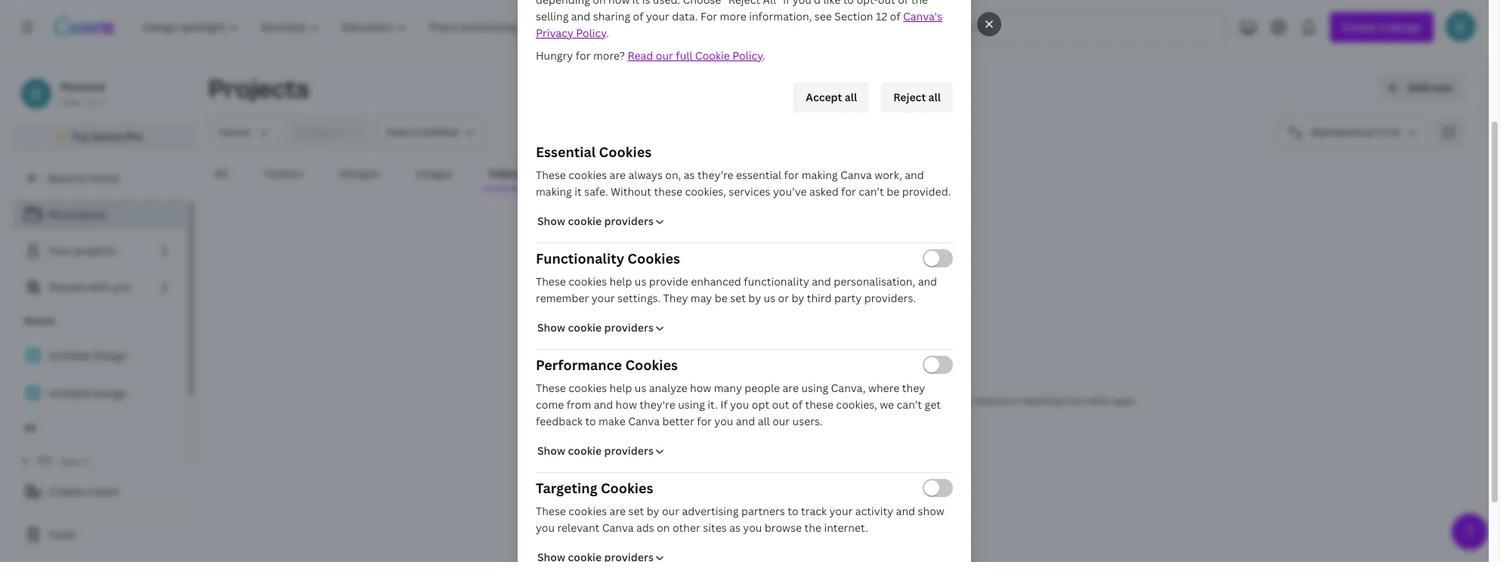 Task type: vqa. For each thing, say whether or not it's contained in the screenshot.
leftmost templates
no



Task type: locate. For each thing, give the bounding box(es) containing it.
all inside all projects link
[[48, 207, 62, 222]]

you right with
[[112, 280, 131, 294]]

show cookie providers button up performance cookies
[[536, 313, 668, 343]]

folders
[[265, 166, 303, 181]]

making up asked at the top of page
[[802, 168, 838, 182]]

to right back
[[75, 171, 86, 185]]

be down work,
[[887, 184, 900, 199]]

your up uploading
[[889, 370, 919, 388]]

2 untitled design from the top
[[48, 386, 127, 401]]

all
[[215, 166, 228, 181], [48, 207, 62, 222], [24, 422, 36, 435]]

2 horizontal spatial all
[[215, 166, 228, 181]]

using
[[802, 381, 829, 395], [760, 395, 783, 408], [678, 398, 705, 412]]

cookies for essential
[[599, 143, 652, 161]]

us up settings.
[[635, 274, 647, 289]]

your projects link
[[12, 236, 185, 266]]

canva inside essential cookies these cookies are always on, as they're essential for making canva work, and making it safe. without these cookies, services you've asked for can't be provided.
[[841, 168, 872, 182]]

providers for performance
[[604, 444, 654, 458]]

1 vertical spatial all
[[48, 207, 62, 222]]

untitled design down recent at left
[[48, 349, 127, 363]]

show up functionality
[[538, 214, 566, 228]]

show
[[918, 504, 945, 519]]

be down enhanced
[[715, 291, 728, 305]]

providers down settings.
[[604, 321, 654, 335]]

2 cookies from the top
[[569, 274, 607, 289]]

0 vertical spatial design
[[93, 349, 127, 363]]

1 horizontal spatial or
[[778, 291, 789, 305]]

cookie up targeting cookies
[[568, 444, 602, 458]]

1 vertical spatial can't
[[897, 398, 922, 412]]

it
[[575, 184, 582, 199]]

how right use
[[616, 398, 637, 412]]

1 help from the top
[[610, 274, 632, 289]]

1 vertical spatial show cookie providers
[[538, 321, 654, 335]]

2 vertical spatial show cookie providers button
[[536, 436, 668, 466]]

you
[[112, 280, 131, 294], [731, 398, 750, 412], [715, 414, 734, 429], [536, 521, 555, 535], [743, 521, 762, 535]]

activity
[[856, 504, 894, 519]]

are down targeting cookies
[[610, 504, 626, 519]]

1 horizontal spatial videos
[[922, 370, 966, 388]]

for down the it. in the left of the page
[[697, 414, 712, 429]]

3 cookie from the top
[[568, 444, 602, 458]]

are inside these cookies help us analyze how many people are using canva, where they come from and how they're using it. if you opt out of these cookies, we can't get feedback to make canva better for you and all our users.
[[783, 381, 799, 395]]

providers
[[604, 214, 654, 228], [604, 321, 654, 335], [604, 444, 654, 458]]

projects
[[209, 72, 310, 104]]

cookie down it
[[568, 214, 602, 228]]

2 design from the top
[[93, 386, 127, 401]]

0 horizontal spatial making
[[536, 184, 572, 199]]

untitled design for 1st untitled design link
[[48, 349, 127, 363]]

0 horizontal spatial these
[[654, 184, 683, 199]]

work,
[[875, 168, 903, 182]]

projects
[[64, 207, 106, 222], [74, 243, 116, 258]]

as right on,
[[684, 168, 695, 182]]

cookies up provide
[[628, 250, 680, 268]]

these inside the these cookies help us provide enhanced functionality and personalisation, and remember your settings. they may be set by us or by third party providers.
[[536, 274, 566, 289]]

0 vertical spatial untitled design
[[48, 349, 127, 363]]

other inside these cookies are set by our advertising partners to track your activity and show you relevant canva ads on other sites as you browse the internet.
[[673, 521, 701, 535]]

cookies, inside these cookies help us analyze how many people are using canva, where they come from and how they're using it. if you opt out of these cookies, we can't get feedback to make canva better for you and all our users.
[[836, 398, 878, 412]]

cookie for functionality
[[568, 321, 602, 335]]

show cookie providers up performance cookies
[[538, 321, 654, 335]]

0 vertical spatial as
[[684, 168, 695, 182]]

0 horizontal spatial all
[[24, 422, 36, 435]]

other inside upload, store and organize your videos add videos to use in your designs or organize them using folders. get started by uploading from your device or importing from other apps.
[[1088, 395, 1112, 408]]

canva left work,
[[841, 168, 872, 182]]

2 show from the top
[[538, 321, 566, 335]]

by right started
[[873, 395, 883, 408]]

cookies,
[[685, 184, 726, 199], [836, 398, 878, 412]]

essential
[[736, 168, 782, 182]]

all
[[845, 90, 858, 104], [929, 90, 941, 104], [758, 414, 770, 429]]

1 vertical spatial cookies,
[[836, 398, 878, 412]]

or up better
[[684, 395, 694, 408]]

1 cookies from the top
[[569, 168, 607, 182]]

1 list from the top
[[12, 200, 185, 302]]

show cookie providers down safe.
[[538, 214, 654, 228]]

and left show at right bottom
[[896, 504, 916, 519]]

0 horizontal spatial videos
[[556, 395, 585, 408]]

help
[[610, 274, 632, 289], [610, 381, 632, 395]]

0 vertical spatial show cookie providers button
[[536, 206, 668, 237]]

to left make at the left
[[585, 414, 596, 429]]

come
[[536, 398, 564, 412]]

1 vertical spatial .
[[763, 48, 766, 63]]

1 vertical spatial cookie
[[568, 321, 602, 335]]

cookies
[[569, 168, 607, 182], [569, 274, 607, 289], [569, 381, 607, 395], [569, 504, 607, 519]]

3 providers from the top
[[604, 444, 654, 458]]

can't
[[859, 184, 884, 199], [897, 398, 922, 412]]

settings.
[[618, 291, 661, 305]]

other left apps.
[[1088, 395, 1112, 408]]

using left the it. in the left of the page
[[678, 398, 705, 412]]

as inside essential cookies these cookies are always on, as they're essential for making canva work, and making it safe. without these cookies, services you've asked for can't be provided.
[[684, 168, 695, 182]]

2 vertical spatial us
[[635, 381, 647, 395]]

are up of
[[783, 381, 799, 395]]

2 vertical spatial all
[[24, 422, 36, 435]]

2 vertical spatial are
[[610, 504, 626, 519]]

0 vertical spatial .
[[606, 26, 609, 40]]

3 show cookie providers from the top
[[538, 444, 654, 458]]

show
[[538, 214, 566, 228], [538, 321, 566, 335], [538, 444, 566, 458]]

0 vertical spatial be
[[887, 184, 900, 199]]

1 horizontal spatial policy
[[733, 48, 763, 63]]

3 show from the top
[[538, 444, 566, 458]]

cookies up 'always'
[[599, 143, 652, 161]]

untitled for 1st untitled design link
[[48, 349, 90, 363]]

0 vertical spatial organize
[[829, 370, 885, 388]]

1 vertical spatial untitled
[[48, 386, 90, 401]]

these inside these cookies are set by our advertising partners to track your activity and show you relevant canva ads on other sites as you browse the internet.
[[536, 504, 566, 519]]

our down out
[[773, 414, 790, 429]]

3 show cookie providers button from the top
[[536, 436, 668, 466]]

1 horizontal spatial making
[[802, 168, 838, 182]]

are up without
[[610, 168, 626, 182]]

without
[[611, 184, 652, 199]]

projects right your
[[74, 243, 116, 258]]

0 horizontal spatial can't
[[859, 184, 884, 199]]

essential
[[536, 143, 596, 161]]

to inside upload, store and organize your videos add videos to use in your designs or organize them using folders. get started by uploading from your device or importing from other apps.
[[587, 395, 597, 408]]

importing
[[1020, 395, 1062, 408]]

show cookie providers button down safe.
[[536, 206, 668, 237]]

1 show from the top
[[538, 214, 566, 228]]

1 vertical spatial list
[[12, 340, 185, 410]]

all for 'all' button
[[215, 166, 228, 181]]

these up users. on the right of page
[[806, 398, 834, 412]]

our up on
[[662, 504, 680, 519]]

cookies down performance
[[569, 381, 607, 395]]

us down functionality
[[764, 291, 776, 305]]

these inside essential cookies these cookies are always on, as they're essential for making canva work, and making it safe. without these cookies, services you've asked for can't be provided.
[[536, 168, 566, 182]]

cookies up relevant
[[569, 504, 607, 519]]

cookie down remember
[[568, 321, 602, 335]]

1 horizontal spatial all
[[845, 90, 858, 104]]

your right in
[[627, 395, 647, 408]]

0 vertical spatial projects
[[64, 207, 106, 222]]

out
[[772, 398, 790, 412]]

functionality
[[744, 274, 810, 289]]

0 vertical spatial cookie
[[568, 214, 602, 228]]

from right "they"
[[931, 395, 953, 408]]

1 vertical spatial show cookie providers button
[[536, 313, 668, 343]]

help up settings.
[[610, 274, 632, 289]]

untitled design link down recent at left
[[12, 340, 185, 372]]

are
[[610, 168, 626, 182], [783, 381, 799, 395], [610, 504, 626, 519]]

videos
[[922, 370, 966, 388], [556, 395, 585, 408]]

analyze
[[649, 381, 688, 395]]

can't inside essential cookies these cookies are always on, as they're essential for making canva work, and making it safe. without these cookies, services you've asked for can't be provided.
[[859, 184, 884, 199]]

can't down work,
[[859, 184, 884, 199]]

sites
[[703, 521, 727, 535]]

these for functionality cookies
[[536, 274, 566, 289]]

cookies for targeting
[[601, 479, 654, 497]]

0 vertical spatial making
[[802, 168, 838, 182]]

set down enhanced
[[730, 291, 746, 305]]

all for accept all
[[845, 90, 858, 104]]

to
[[75, 171, 86, 185], [587, 395, 597, 408], [585, 414, 596, 429], [788, 504, 799, 519]]

1 horizontal spatial be
[[887, 184, 900, 199]]

1 vertical spatial as
[[730, 521, 741, 535]]

1 providers from the top
[[604, 214, 654, 228]]

top level navigation element
[[133, 12, 607, 42]]

0 horizontal spatial how
[[616, 398, 637, 412]]

.
[[606, 26, 609, 40], [763, 48, 766, 63]]

3 cookies from the top
[[569, 381, 607, 395]]

1 vertical spatial help
[[610, 381, 632, 395]]

targeting
[[536, 479, 598, 497]]

hungry
[[536, 48, 573, 63]]

providers for functionality
[[604, 321, 654, 335]]

0 vertical spatial these
[[654, 184, 683, 199]]

2 vertical spatial cookie
[[568, 444, 602, 458]]

1 design from the top
[[93, 349, 127, 363]]

by inside these cookies are set by our advertising partners to track your activity and show you relevant canva ads on other sites as you browse the internet.
[[647, 504, 660, 519]]

canva right try
[[91, 129, 123, 144]]

1 right the test
[[84, 456, 90, 470]]

are inside essential cookies these cookies are always on, as they're essential for making canva work, and making it safe. without these cookies, services you've asked for can't be provided.
[[610, 168, 626, 182]]

pro
[[125, 129, 143, 144]]

for up "you've"
[[784, 168, 799, 182]]

you inside list
[[112, 280, 131, 294]]

your inside these cookies are set by our advertising partners to track your activity and show you relevant canva ads on other sites as you browse the internet.
[[830, 504, 853, 519]]

0 vertical spatial list
[[12, 200, 185, 302]]

2 vertical spatial our
[[662, 504, 680, 519]]

None search field
[[774, 12, 1228, 42]]

0 vertical spatial show
[[538, 214, 566, 228]]

these inside these cookies help us analyze how many people are using canva, where they come from and how they're using it. if you opt out of these cookies, we can't get feedback to make canva better for you and all our users.
[[536, 381, 566, 395]]

your projects
[[48, 243, 116, 258]]

2 cookie from the top
[[568, 321, 602, 335]]

untitled for first untitled design link from the bottom
[[48, 386, 90, 401]]

our
[[656, 48, 674, 63], [773, 414, 790, 429], [662, 504, 680, 519]]

0 horizontal spatial from
[[567, 398, 591, 412]]

2 vertical spatial show cookie providers
[[538, 444, 654, 458]]

back to home
[[48, 171, 119, 185]]

0 horizontal spatial using
[[678, 398, 705, 412]]

or
[[778, 291, 789, 305], [684, 395, 694, 408], [1008, 395, 1017, 408]]

3 these from the top
[[536, 381, 566, 395]]

2 untitled from the top
[[48, 386, 90, 401]]

they
[[663, 291, 688, 305]]

these up 'come'
[[536, 381, 566, 395]]

your
[[592, 291, 615, 305], [889, 370, 919, 388], [627, 395, 647, 408], [955, 395, 975, 408], [830, 504, 853, 519]]

people
[[745, 381, 780, 395]]

or right 'device'
[[1008, 395, 1017, 408]]

2 list from the top
[[12, 340, 185, 410]]

provided.
[[903, 184, 951, 199]]

help inside the these cookies help us provide enhanced functionality and personalisation, and remember your settings. they may be set by us or by third party providers.
[[610, 274, 632, 289]]

2 these from the top
[[536, 274, 566, 289]]

design down shared with you link
[[93, 349, 127, 363]]

ads
[[637, 521, 655, 535]]

2 vertical spatial providers
[[604, 444, 654, 458]]

cookies inside essential cookies these cookies are always on, as they're essential for making canva work, and making it safe. without these cookies, services you've asked for can't be provided.
[[599, 143, 652, 161]]

use
[[599, 395, 614, 408]]

all inside 'all' button
[[215, 166, 228, 181]]

browse
[[765, 521, 802, 535]]

canva down they're
[[628, 414, 660, 429]]

1 horizontal spatial set
[[730, 291, 746, 305]]

cookies, inside essential cookies these cookies are always on, as they're essential for making canva work, and making it safe. without these cookies, services you've asked for can't be provided.
[[685, 184, 726, 199]]

1 these from the top
[[536, 168, 566, 182]]

design up the test 1 link
[[93, 386, 127, 401]]

as
[[684, 168, 695, 182], [730, 521, 741, 535]]

4 cookies from the top
[[569, 504, 607, 519]]

cookies for targeting
[[569, 504, 607, 519]]

2 show cookie providers from the top
[[538, 321, 654, 335]]

0 horizontal spatial as
[[684, 168, 695, 182]]

show down feedback
[[538, 444, 566, 458]]

2 vertical spatial show
[[538, 444, 566, 458]]

set up ads on the left
[[629, 504, 644, 519]]

all for all projects
[[48, 207, 62, 222]]

policy down canva's privacy policy
[[733, 48, 763, 63]]

help down performance cookies
[[610, 381, 632, 395]]

help inside these cookies help us analyze how many people are using canva, where they come from and how they're using it. if you opt out of these cookies, we can't get feedback to make canva better for you and all our users.
[[610, 381, 632, 395]]

0 vertical spatial policy
[[576, 26, 606, 40]]

are inside these cookies are set by our advertising partners to track your activity and show you relevant canva ads on other sites as you browse the internet.
[[610, 504, 626, 519]]

1 horizontal spatial .
[[763, 48, 766, 63]]

and up provided.
[[905, 168, 924, 182]]

0 vertical spatial are
[[610, 168, 626, 182]]

free •
[[60, 96, 86, 109]]

us inside these cookies help us analyze how many people are using canva, where they come from and how they're using it. if you opt out of these cookies, we can't get feedback to make canva better for you and all our users.
[[635, 381, 647, 395]]

our left full
[[656, 48, 674, 63]]

0 vertical spatial us
[[635, 274, 647, 289]]

0 vertical spatial show cookie providers
[[538, 214, 654, 228]]

projects down back to home
[[64, 207, 106, 222]]

1 vertical spatial our
[[773, 414, 790, 429]]

these down on,
[[654, 184, 683, 199]]

cookies for functionality
[[569, 274, 607, 289]]

1 horizontal spatial cookies,
[[836, 398, 878, 412]]

1 untitled from the top
[[48, 349, 90, 363]]

reject all
[[894, 90, 941, 104]]

advertising
[[682, 504, 739, 519]]

your up internet.
[[830, 504, 853, 519]]

design
[[93, 349, 127, 363], [93, 386, 127, 401]]

0 vertical spatial providers
[[604, 214, 654, 228]]

1 horizontal spatial other
[[1088, 395, 1112, 408]]

canva
[[91, 129, 123, 144], [841, 168, 872, 182], [628, 414, 660, 429], [602, 521, 634, 535]]

canva's privacy policy
[[536, 9, 943, 40]]

using up of
[[802, 381, 829, 395]]

0 horizontal spatial all
[[758, 414, 770, 429]]

1 vertical spatial other
[[673, 521, 701, 535]]

1 horizontal spatial using
[[760, 395, 783, 408]]

videos up get
[[922, 370, 966, 388]]

1 vertical spatial projects
[[74, 243, 116, 258]]

all down opt
[[758, 414, 770, 429]]

show cookie providers button
[[536, 206, 668, 237], [536, 313, 668, 343], [536, 436, 668, 466]]

2 horizontal spatial using
[[802, 381, 829, 395]]

untitled design
[[48, 349, 127, 363], [48, 386, 127, 401]]

1 horizontal spatial can't
[[897, 398, 922, 412]]

show down remember
[[538, 321, 566, 335]]

cookies up safe.
[[569, 168, 607, 182]]

these up remember
[[536, 274, 566, 289]]

your left settings.
[[592, 291, 615, 305]]

cookies for functionality
[[628, 250, 680, 268]]

making
[[802, 168, 838, 182], [536, 184, 572, 199]]

providers down make at the left
[[604, 444, 654, 458]]

show cookie providers
[[538, 214, 654, 228], [538, 321, 654, 335], [538, 444, 654, 458]]

1
[[100, 96, 105, 109], [84, 456, 90, 470]]

1 horizontal spatial how
[[690, 381, 712, 395]]

all right the accept
[[845, 90, 858, 104]]

2 horizontal spatial from
[[1065, 395, 1086, 408]]

started
[[839, 395, 870, 408]]

2 help from the top
[[610, 381, 632, 395]]

free
[[60, 96, 80, 109]]

0 horizontal spatial cookies,
[[685, 184, 726, 199]]

0 vertical spatial set
[[730, 291, 746, 305]]

list
[[12, 200, 185, 302], [12, 340, 185, 410]]

on
[[657, 521, 670, 535]]

you down partners
[[743, 521, 762, 535]]

0 vertical spatial other
[[1088, 395, 1112, 408]]

4 these from the top
[[536, 504, 566, 519]]

cookies inside the these cookies help us provide enhanced functionality and personalisation, and remember your settings. they may be set by us or by third party providers.
[[569, 274, 607, 289]]

untitled design up the test 1
[[48, 386, 127, 401]]

from inside these cookies help us analyze how many people are using canva, where they come from and how they're using it. if you opt out of these cookies, we can't get feedback to make canva better for you and all our users.
[[567, 398, 591, 412]]

better
[[663, 414, 695, 429]]

show cookie providers button for performance
[[536, 436, 668, 466]]

cookie
[[568, 214, 602, 228], [568, 321, 602, 335], [568, 444, 602, 458]]

from
[[931, 395, 953, 408], [1065, 395, 1086, 408], [567, 398, 591, 412]]

cookies, down the "they're"
[[685, 184, 726, 199]]

1 vertical spatial show
[[538, 321, 566, 335]]

to left use
[[587, 395, 597, 408]]

1 vertical spatial untitled design link
[[12, 378, 185, 410]]

2 providers from the top
[[604, 321, 654, 335]]

1 horizontal spatial as
[[730, 521, 741, 535]]

our inside these cookies are set by our advertising partners to track your activity and show you relevant canva ads on other sites as you browse the internet.
[[662, 504, 680, 519]]

1 vertical spatial how
[[616, 398, 637, 412]]

1 vertical spatial providers
[[604, 321, 654, 335]]

these down essential
[[536, 168, 566, 182]]

2 show cookie providers button from the top
[[536, 313, 668, 343]]

list containing untitled design
[[12, 340, 185, 410]]

help for functionality
[[610, 274, 632, 289]]

0 vertical spatial help
[[610, 274, 632, 289]]

cookies down functionality
[[569, 274, 607, 289]]

organize up started
[[829, 370, 885, 388]]

1 vertical spatial design
[[93, 386, 127, 401]]

how up the it. in the left of the page
[[690, 381, 712, 395]]

projects for all projects
[[64, 207, 106, 222]]

functionality cookies
[[536, 250, 680, 268]]

remember
[[536, 291, 589, 305]]

0 vertical spatial cookies,
[[685, 184, 726, 199]]

0 vertical spatial untitled design link
[[12, 340, 185, 372]]

2 horizontal spatial or
[[1008, 395, 1017, 408]]

these cookies help us analyze how many people are using canva, where they come from and how they're using it. if you opt out of these cookies, we can't get feedback to make canva better for you and all our users.
[[536, 381, 941, 429]]

1 horizontal spatial all
[[48, 207, 62, 222]]

accept
[[806, 90, 843, 104]]

0 horizontal spatial 1
[[84, 456, 90, 470]]

these inside these cookies help us analyze how many people are using canva, where they come from and how they're using it. if you opt out of these cookies, we can't get feedback to make canva better for you and all our users.
[[806, 398, 834, 412]]

and inside upload, store and organize your videos add videos to use in your designs or organize them using folders. get started by uploading from your device or importing from other apps.
[[801, 370, 826, 388]]

. up more?
[[606, 26, 609, 40]]

cookies inside these cookies help us analyze how many people are using canva, where they come from and how they're using it. if you opt out of these cookies, we can't get feedback to make canva better for you and all our users.
[[569, 381, 607, 395]]

1 untitled design from the top
[[48, 349, 127, 363]]

1 horizontal spatial organize
[[829, 370, 885, 388]]

from up feedback
[[567, 398, 591, 412]]

0 vertical spatial can't
[[859, 184, 884, 199]]

cookies up ads on the left
[[601, 479, 654, 497]]

untitled design for first untitled design link from the bottom
[[48, 386, 127, 401]]

all right reject
[[929, 90, 941, 104]]

set inside these cookies are set by our advertising partners to track your activity and show you relevant canva ads on other sites as you browse the internet.
[[629, 504, 644, 519]]

1 cookie from the top
[[568, 214, 602, 228]]

1 vertical spatial are
[[783, 381, 799, 395]]

policy up more?
[[576, 26, 606, 40]]

0 vertical spatial all
[[215, 166, 228, 181]]

all inside these cookies help us analyze how many people are using canva, where they come from and how they're using it. if you opt out of these cookies, we can't get feedback to make canva better for you and all our users.
[[758, 414, 770, 429]]

organize down upload,
[[696, 395, 732, 408]]

0 vertical spatial how
[[690, 381, 712, 395]]

other right on
[[673, 521, 701, 535]]

to up browse
[[788, 504, 799, 519]]

1 vertical spatial set
[[629, 504, 644, 519]]

can't down "they"
[[897, 398, 922, 412]]

making left it
[[536, 184, 572, 199]]

0 horizontal spatial policy
[[576, 26, 606, 40]]

providers down without
[[604, 214, 654, 228]]

or inside the these cookies help us provide enhanced functionality and personalisation, and remember your settings. they may be set by us or by third party providers.
[[778, 291, 789, 305]]

us
[[635, 274, 647, 289], [764, 291, 776, 305], [635, 381, 647, 395]]

show cookie providers button down make at the left
[[536, 436, 668, 466]]

these down targeting
[[536, 504, 566, 519]]

and down them
[[736, 414, 756, 429]]

cookies inside these cookies are set by our advertising partners to track your activity and show you relevant canva ads on other sites as you browse the internet.
[[569, 504, 607, 519]]

0 horizontal spatial be
[[715, 291, 728, 305]]

relevant
[[558, 521, 600, 535]]

cookies for performance
[[626, 356, 678, 374]]

create
[[48, 485, 82, 499]]



Task type: describe. For each thing, give the bounding box(es) containing it.
for left more?
[[576, 48, 591, 63]]

2 untitled design link from the top
[[12, 378, 185, 410]]

all button
[[209, 160, 234, 188]]

policy inside canva's privacy policy
[[576, 26, 606, 40]]

services
[[729, 184, 771, 199]]

all projects link
[[12, 200, 185, 230]]

trash link
[[12, 520, 197, 550]]

canva inside these cookies help us analyze how many people are using canva, where they come from and how they're using it. if you opt out of these cookies, we can't get feedback to make canva better for you and all our users.
[[628, 414, 660, 429]]

performance cookies
[[536, 356, 678, 374]]

design for 1st untitled design link
[[93, 349, 127, 363]]

you down if
[[715, 414, 734, 429]]

set inside the these cookies help us provide enhanced functionality and personalisation, and remember your settings. they may be set by us or by third party providers.
[[730, 291, 746, 305]]

recent
[[24, 315, 55, 327]]

get
[[925, 398, 941, 412]]

for right asked at the top of page
[[842, 184, 857, 199]]

trash
[[48, 528, 76, 542]]

canva inside button
[[91, 129, 123, 144]]

it.
[[708, 398, 718, 412]]

performance
[[536, 356, 622, 374]]

be inside the these cookies help us provide enhanced functionality and personalisation, and remember your settings. they may be set by us or by third party providers.
[[715, 291, 728, 305]]

0 horizontal spatial or
[[684, 395, 694, 408]]

show cookie providers for performance
[[538, 444, 654, 458]]

more?
[[593, 48, 625, 63]]

1 vertical spatial policy
[[733, 48, 763, 63]]

these for targeting cookies
[[536, 504, 566, 519]]

these cookies help us provide enhanced functionality and personalisation, and remember your settings. they may be set by us or by third party providers.
[[536, 274, 938, 305]]

for inside these cookies help us analyze how many people are using canva, where they come from and how they're using it. if you opt out of these cookies, we can't get feedback to make canva better for you and all our users.
[[697, 414, 712, 429]]

read
[[628, 48, 654, 63]]

in
[[616, 395, 624, 408]]

try canva pro
[[72, 129, 143, 144]]

functionality
[[536, 250, 625, 268]]

show for functionality cookies
[[538, 321, 566, 335]]

1 horizontal spatial 1
[[100, 96, 105, 109]]

and up third
[[812, 274, 831, 289]]

they
[[903, 381, 926, 395]]

to inside these cookies are set by our advertising partners to track your activity and show you relevant canva ads on other sites as you browse the internet.
[[788, 504, 799, 519]]

canva's
[[903, 9, 943, 23]]

canva's privacy policy link
[[536, 9, 943, 40]]

designs
[[649, 395, 682, 408]]

videos
[[489, 166, 524, 181]]

your inside the these cookies help us provide enhanced functionality and personalisation, and remember your settings. they may be set by us or by third party providers.
[[592, 291, 615, 305]]

projects for your projects
[[74, 243, 116, 258]]

feedback
[[536, 414, 583, 429]]

using inside upload, store and organize your videos add videos to use in your designs or organize them using folders. get started by uploading from your device or importing from other apps.
[[760, 395, 783, 408]]

shared
[[48, 280, 84, 294]]

track
[[801, 504, 827, 519]]

1 inside the test 1 link
[[84, 456, 90, 470]]

by inside upload, store and organize your videos add videos to use in your designs or organize them using folders. get started by uploading from your device or importing from other apps.
[[873, 395, 883, 408]]

they're
[[640, 398, 676, 412]]

upload,
[[708, 370, 760, 388]]

1 untitled design link from the top
[[12, 340, 185, 372]]

back
[[48, 171, 73, 185]]

reject
[[894, 90, 926, 104]]

shared with you
[[48, 280, 131, 294]]

of
[[792, 398, 803, 412]]

as inside these cookies are set by our advertising partners to track your activity and show you relevant canva ads on other sites as you browse the internet.
[[730, 521, 741, 535]]

if
[[721, 398, 728, 412]]

upload, store and organize your videos add videos to use in your designs or organize them using folders. get started by uploading from your device or importing from other apps.
[[536, 370, 1138, 408]]

test 1
[[60, 456, 90, 470]]

these cookies are set by our advertising partners to track your activity and show you relevant canva ads on other sites as you browse the internet.
[[536, 504, 945, 535]]

1 vertical spatial us
[[764, 291, 776, 305]]

these inside essential cookies these cookies are always on, as they're essential for making canva work, and making it safe. without these cookies, services you've asked for can't be provided.
[[654, 184, 683, 199]]

your
[[48, 243, 72, 258]]

team
[[93, 485, 119, 499]]

targeting cookies
[[536, 479, 654, 497]]

users.
[[793, 414, 823, 429]]

and right 'personalisation,'
[[918, 274, 938, 289]]

can't inside these cookies help us analyze how many people are using canva, where they come from and how they're using it. if you opt out of these cookies, we can't get feedback to make canva better for you and all our users.
[[897, 398, 922, 412]]

try canva pro button
[[12, 122, 197, 151]]

with
[[87, 280, 109, 294]]

test 1 link
[[12, 448, 185, 479]]

and inside essential cookies these cookies are always on, as they're essential for making canva work, and making it safe. without these cookies, services you've asked for can't be provided.
[[905, 168, 924, 182]]

0 horizontal spatial organize
[[696, 395, 732, 408]]

where
[[869, 381, 900, 395]]

store
[[763, 370, 798, 388]]

by down functionality
[[749, 291, 761, 305]]

the
[[805, 521, 822, 535]]

0 vertical spatial our
[[656, 48, 674, 63]]

create a team button
[[12, 477, 197, 507]]

canva,
[[831, 381, 866, 395]]

create a team
[[48, 485, 119, 499]]

cookie for performance
[[568, 444, 602, 458]]

full
[[676, 48, 693, 63]]

list containing all projects
[[12, 200, 185, 302]]

design for first untitled design link from the bottom
[[93, 386, 127, 401]]

images button
[[410, 160, 459, 188]]

1 horizontal spatial from
[[931, 395, 953, 408]]

and inside these cookies are set by our advertising partners to track your activity and show you relevant canva ads on other sites as you browse the internet.
[[896, 504, 916, 519]]

they're
[[698, 168, 734, 182]]

by left third
[[792, 291, 805, 305]]

cookies for performance
[[569, 381, 607, 395]]

these for performance cookies
[[536, 381, 566, 395]]

us for performance cookies
[[635, 381, 647, 395]]

you've
[[773, 184, 807, 199]]

show cookie providers for functionality
[[538, 321, 654, 335]]

provide
[[649, 274, 689, 289]]

our inside these cookies help us analyze how many people are using canva, where they come from and how they're using it. if you opt out of these cookies, we can't get feedback to make canva better for you and all our users.
[[773, 414, 790, 429]]

and left in
[[594, 398, 613, 412]]

essential cookies these cookies are always on, as they're essential for making canva work, and making it safe. without these cookies, services you've asked for can't be provided.
[[536, 143, 951, 199]]

folders.
[[785, 395, 818, 408]]

your left 'device'
[[955, 395, 975, 408]]

back to home link
[[12, 163, 197, 194]]

privacy
[[536, 26, 574, 40]]

third
[[807, 291, 832, 305]]

1 show cookie providers from the top
[[538, 214, 654, 228]]

test
[[60, 456, 82, 470]]

uploading
[[886, 395, 929, 408]]

device
[[977, 395, 1006, 408]]

show for performance cookies
[[538, 444, 566, 458]]

shared with you link
[[12, 272, 185, 302]]

show cookie providers button for functionality
[[536, 313, 668, 343]]

0 horizontal spatial .
[[606, 26, 609, 40]]

1 vertical spatial videos
[[556, 395, 585, 408]]

read our full cookie policy link
[[628, 48, 763, 63]]

home
[[89, 171, 119, 185]]

personal
[[60, 79, 105, 94]]

accept all
[[806, 90, 858, 104]]

help for performance
[[610, 381, 632, 395]]

be inside essential cookies these cookies are always on, as they're essential for making canva work, and making it safe. without these cookies, services you've asked for can't be provided.
[[887, 184, 900, 199]]

hungry for more? read our full cookie policy .
[[536, 48, 766, 63]]

cookies inside essential cookies these cookies are always on, as they're essential for making canva work, and making it safe. without these cookies, services you've asked for can't be provided.
[[569, 168, 607, 182]]

•
[[83, 96, 86, 109]]

cookie
[[695, 48, 730, 63]]

apps.
[[1114, 395, 1138, 408]]

many
[[714, 381, 742, 395]]

1 vertical spatial making
[[536, 184, 572, 199]]

0 vertical spatial videos
[[922, 370, 966, 388]]

to inside these cookies help us analyze how many people are using canva, where they come from and how they're using it. if you opt out of these cookies, we can't get feedback to make canva better for you and all our users.
[[585, 414, 596, 429]]

all for reject all
[[929, 90, 941, 104]]

all projects
[[48, 207, 106, 222]]

videos button
[[483, 160, 530, 188]]

opt
[[752, 398, 770, 412]]

us for functionality cookies
[[635, 274, 647, 289]]

folders button
[[259, 160, 309, 188]]

enhanced
[[691, 274, 742, 289]]

1 show cookie providers button from the top
[[536, 206, 668, 237]]

you left relevant
[[536, 521, 555, 535]]

canva inside these cookies are set by our advertising partners to track your activity and show you relevant canva ads on other sites as you browse the internet.
[[602, 521, 634, 535]]

partners
[[742, 504, 785, 519]]

you right if
[[731, 398, 750, 412]]



